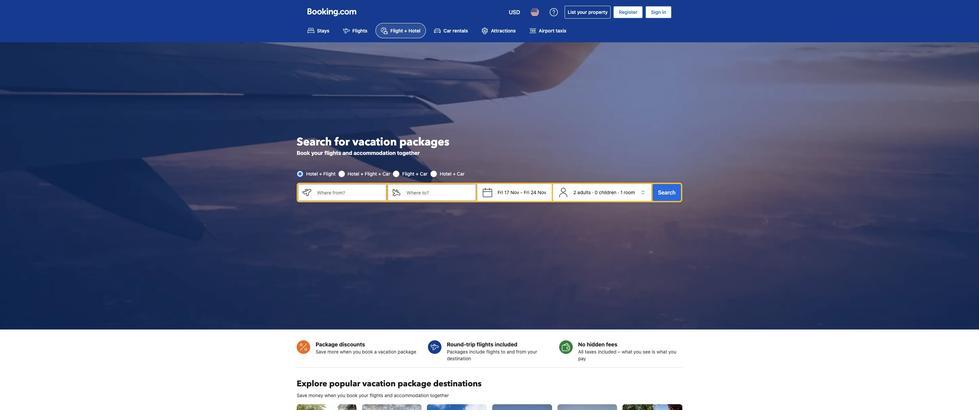 Task type: vqa. For each thing, say whether or not it's contained in the screenshot.
2.9
no



Task type: locate. For each thing, give the bounding box(es) containing it.
0 vertical spatial together
[[397, 150, 420, 156]]

fri right -
[[524, 190, 530, 195]]

package
[[398, 349, 416, 355], [398, 378, 432, 390]]

hidden
[[587, 341, 605, 348]]

package discounts save more when you book a vacation package
[[316, 341, 416, 355]]

pay
[[579, 356, 586, 361]]

you down discounts
[[353, 349, 361, 355]]

taxis
[[556, 28, 567, 34]]

save left money
[[297, 393, 307, 398]]

0 vertical spatial package
[[398, 349, 416, 355]]

1 horizontal spatial ·
[[618, 190, 619, 195]]

you
[[353, 349, 361, 355], [634, 349, 642, 355], [669, 349, 677, 355], [338, 393, 346, 398]]

is
[[652, 349, 656, 355]]

usd
[[509, 9, 520, 15]]

destinations
[[434, 378, 482, 390]]

+ for hotel + flight + car
[[361, 171, 364, 177]]

your
[[577, 9, 587, 15], [311, 150, 323, 156], [528, 349, 538, 355], [359, 393, 369, 398]]

0 horizontal spatial ·
[[592, 190, 594, 195]]

search button
[[653, 184, 681, 201]]

and
[[343, 150, 352, 156], [507, 349, 515, 355], [385, 393, 393, 398]]

rentals
[[453, 28, 468, 34]]

book inside explore popular vacation package destinations save money when you book your flights and accommodation together
[[347, 393, 358, 398]]

+ for flight + hotel
[[404, 28, 407, 34]]

destination
[[447, 356, 471, 361]]

booking.com online hotel reservations image
[[308, 8, 356, 16]]

0 horizontal spatial book
[[347, 393, 358, 398]]

discounts
[[339, 341, 365, 348]]

0 horizontal spatial and
[[343, 150, 352, 156]]

book left a
[[362, 349, 373, 355]]

0 horizontal spatial included
[[495, 341, 518, 348]]

2 what from the left
[[657, 349, 668, 355]]

0 vertical spatial search
[[297, 135, 332, 150]]

list
[[568, 9, 576, 15]]

hotel + flight
[[306, 171, 336, 177]]

1 vertical spatial save
[[297, 393, 307, 398]]

vacation up hotel + flight + car
[[353, 135, 397, 150]]

1 vertical spatial and
[[507, 349, 515, 355]]

fri
[[498, 190, 503, 195], [524, 190, 530, 195]]

your right book
[[311, 150, 323, 156]]

your right list
[[577, 9, 587, 15]]

nov right 24
[[538, 190, 547, 195]]

+
[[404, 28, 407, 34], [319, 171, 322, 177], [361, 171, 364, 177], [378, 171, 381, 177], [416, 171, 419, 177], [453, 171, 456, 177]]

nov left -
[[511, 190, 519, 195]]

0 vertical spatial accommodation
[[354, 150, 396, 156]]

packages
[[400, 135, 450, 150]]

together down packages
[[397, 150, 420, 156]]

vacation inside search for vacation packages book your flights and accommodation together
[[353, 135, 397, 150]]

1 horizontal spatial when
[[340, 349, 352, 355]]

vacation
[[353, 135, 397, 150], [378, 349, 397, 355], [363, 378, 396, 390]]

package inside explore popular vacation package destinations save money when you book your flights and accommodation together
[[398, 378, 432, 390]]

what right –
[[622, 349, 633, 355]]

you left see
[[634, 349, 642, 355]]

together inside explore popular vacation package destinations save money when you book your flights and accommodation together
[[431, 393, 449, 398]]

accommodation
[[354, 150, 396, 156], [394, 393, 429, 398]]

2 vertical spatial vacation
[[363, 378, 396, 390]]

0 horizontal spatial save
[[297, 393, 307, 398]]

· left 0
[[592, 190, 594, 195]]

1 fri from the left
[[498, 190, 503, 195]]

included
[[495, 341, 518, 348], [598, 349, 617, 355]]

vacation down a
[[363, 378, 396, 390]]

book down the popular
[[347, 393, 358, 398]]

0 horizontal spatial together
[[397, 150, 420, 156]]

what
[[622, 349, 633, 355], [657, 349, 668, 355]]

usd button
[[505, 4, 524, 20]]

all
[[579, 349, 584, 355]]

2 vertical spatial and
[[385, 393, 393, 398]]

save down package
[[316, 349, 326, 355]]

car rentals link
[[429, 23, 474, 38]]

search for search for vacation packages book your flights and accommodation together
[[297, 135, 332, 150]]

·
[[592, 190, 594, 195], [618, 190, 619, 195]]

your down the popular
[[359, 393, 369, 398]]

your inside explore popular vacation package destinations save money when you book your flights and accommodation together
[[359, 393, 369, 398]]

vacation for packages
[[353, 135, 397, 150]]

sign in link
[[646, 6, 672, 18]]

money
[[309, 393, 323, 398]]

0 vertical spatial vacation
[[353, 135, 397, 150]]

car rentals
[[444, 28, 468, 34]]

trip
[[466, 341, 476, 348]]

-
[[521, 190, 523, 195]]

· left 1
[[618, 190, 619, 195]]

1 vertical spatial book
[[347, 393, 358, 398]]

your right from
[[528, 349, 538, 355]]

1 horizontal spatial included
[[598, 349, 617, 355]]

0 horizontal spatial nov
[[511, 190, 519, 195]]

hotel + flight + car
[[348, 171, 390, 177]]

flight + car
[[403, 171, 428, 177]]

nov
[[511, 190, 519, 195], [538, 190, 547, 195]]

0 horizontal spatial what
[[622, 349, 633, 355]]

1 horizontal spatial what
[[657, 349, 668, 355]]

0 horizontal spatial search
[[297, 135, 332, 150]]

0 vertical spatial save
[[316, 349, 326, 355]]

+ for flight + car
[[416, 171, 419, 177]]

airport
[[539, 28, 555, 34]]

fri 17 nov - fri 24 nov
[[498, 190, 547, 195]]

2 nov from the left
[[538, 190, 547, 195]]

attractions
[[491, 28, 516, 34]]

1 horizontal spatial fri
[[524, 190, 530, 195]]

vacation inside explore popular vacation package destinations save money when you book your flights and accommodation together
[[363, 378, 396, 390]]

car
[[444, 28, 452, 34], [383, 171, 390, 177], [420, 171, 428, 177], [457, 171, 465, 177]]

2 package from the top
[[398, 378, 432, 390]]

1 vertical spatial together
[[431, 393, 449, 398]]

1
[[621, 190, 623, 195]]

when
[[340, 349, 352, 355], [325, 393, 336, 398]]

search
[[297, 135, 332, 150], [658, 190, 676, 196]]

1 horizontal spatial together
[[431, 393, 449, 398]]

when inside package discounts save more when you book a vacation package
[[340, 349, 352, 355]]

1 horizontal spatial nov
[[538, 190, 547, 195]]

flight + hotel link
[[376, 23, 426, 38]]

round-
[[447, 341, 466, 348]]

you inside package discounts save more when you book a vacation package
[[353, 349, 361, 355]]

you down the popular
[[338, 393, 346, 398]]

1 horizontal spatial and
[[385, 393, 393, 398]]

Where from? field
[[312, 184, 387, 201]]

1 vertical spatial search
[[658, 190, 676, 196]]

1 · from the left
[[592, 190, 594, 195]]

save inside package discounts save more when you book a vacation package
[[316, 349, 326, 355]]

together down destinations
[[431, 393, 449, 398]]

2 horizontal spatial and
[[507, 349, 515, 355]]

round-trip flights included packages include flights to and from your destination
[[447, 341, 538, 361]]

search inside button
[[658, 190, 676, 196]]

0
[[595, 190, 598, 195]]

1 vertical spatial accommodation
[[394, 393, 429, 398]]

1 vertical spatial when
[[325, 393, 336, 398]]

stays link
[[302, 23, 335, 38]]

packages
[[447, 349, 468, 355]]

search inside search for vacation packages book your flights and accommodation together
[[297, 135, 332, 150]]

you inside explore popular vacation package destinations save money when you book your flights and accommodation together
[[338, 393, 346, 398]]

package
[[316, 341, 338, 348]]

accommodation inside explore popular vacation package destinations save money when you book your flights and accommodation together
[[394, 393, 429, 398]]

and inside explore popular vacation package destinations save money when you book your flights and accommodation together
[[385, 393, 393, 398]]

1 vertical spatial vacation
[[378, 349, 397, 355]]

when right money
[[325, 393, 336, 398]]

save
[[316, 349, 326, 355], [297, 393, 307, 398]]

flights
[[325, 150, 341, 156], [477, 341, 494, 348], [487, 349, 500, 355], [370, 393, 383, 398]]

included up the to
[[495, 341, 518, 348]]

sign in
[[651, 9, 667, 15]]

0 vertical spatial when
[[340, 349, 352, 355]]

1 horizontal spatial save
[[316, 349, 326, 355]]

when down discounts
[[340, 349, 352, 355]]

1 what from the left
[[622, 349, 633, 355]]

vacation right a
[[378, 349, 397, 355]]

book
[[362, 349, 373, 355], [347, 393, 358, 398]]

1 vertical spatial included
[[598, 349, 617, 355]]

flight
[[391, 28, 403, 34], [324, 171, 336, 177], [365, 171, 377, 177], [403, 171, 415, 177]]

1 horizontal spatial search
[[658, 190, 676, 196]]

when inside explore popular vacation package destinations save money when you book your flights and accommodation together
[[325, 393, 336, 398]]

room
[[624, 190, 635, 195]]

included down fees
[[598, 349, 617, 355]]

your inside search for vacation packages book your flights and accommodation together
[[311, 150, 323, 156]]

together
[[397, 150, 420, 156], [431, 393, 449, 398]]

1 vertical spatial package
[[398, 378, 432, 390]]

1 package from the top
[[398, 349, 416, 355]]

hotel for hotel + car
[[440, 171, 452, 177]]

0 horizontal spatial when
[[325, 393, 336, 398]]

0 vertical spatial included
[[495, 341, 518, 348]]

children
[[599, 190, 617, 195]]

hotel
[[409, 28, 421, 34], [306, 171, 318, 177], [348, 171, 360, 177], [440, 171, 452, 177]]

0 horizontal spatial fri
[[498, 190, 503, 195]]

fri left 17
[[498, 190, 503, 195]]

0 vertical spatial and
[[343, 150, 352, 156]]

0 vertical spatial book
[[362, 349, 373, 355]]

what right the is
[[657, 349, 668, 355]]

1 horizontal spatial book
[[362, 349, 373, 355]]



Task type: describe. For each thing, give the bounding box(es) containing it.
register link
[[614, 6, 643, 18]]

list your property link
[[565, 6, 611, 19]]

+ for hotel + car
[[453, 171, 456, 177]]

and inside search for vacation packages book your flights and accommodation together
[[343, 150, 352, 156]]

included inside no hidden fees all taxes included – what you see is what you pay
[[598, 349, 617, 355]]

book
[[297, 150, 310, 156]]

stays
[[317, 28, 330, 34]]

hotel for hotel + flight
[[306, 171, 318, 177]]

you right the is
[[669, 349, 677, 355]]

property
[[589, 9, 608, 15]]

explore
[[297, 378, 327, 390]]

explore popular vacation package destinations save money when you book your flights and accommodation together
[[297, 378, 482, 398]]

1 nov from the left
[[511, 190, 519, 195]]

more
[[328, 349, 339, 355]]

for
[[335, 135, 350, 150]]

in
[[663, 9, 667, 15]]

attractions link
[[476, 23, 522, 38]]

2 · from the left
[[618, 190, 619, 195]]

airport taxis link
[[524, 23, 572, 38]]

save inside explore popular vacation package destinations save money when you book your flights and accommodation together
[[297, 393, 307, 398]]

popular
[[329, 378, 361, 390]]

register
[[619, 9, 638, 15]]

and inside round-trip flights included packages include flights to and from your destination
[[507, 349, 515, 355]]

see
[[643, 349, 651, 355]]

flights inside explore popular vacation package destinations save money when you book your flights and accommodation together
[[370, 393, 383, 398]]

2 fri from the left
[[524, 190, 530, 195]]

vacation inside package discounts save more when you book a vacation package
[[378, 349, 397, 355]]

flight + hotel
[[391, 28, 421, 34]]

from
[[516, 349, 527, 355]]

flights inside search for vacation packages book your flights and accommodation together
[[325, 150, 341, 156]]

search for search
[[658, 190, 676, 196]]

package inside package discounts save more when you book a vacation package
[[398, 349, 416, 355]]

flights link
[[338, 23, 373, 38]]

no
[[579, 341, 586, 348]]

flights
[[353, 28, 368, 34]]

list your property
[[568, 9, 608, 15]]

search for vacation packages book your flights and accommodation together
[[297, 135, 450, 156]]

your inside round-trip flights included packages include flights to and from your destination
[[528, 349, 538, 355]]

book inside package discounts save more when you book a vacation package
[[362, 349, 373, 355]]

fees
[[606, 341, 618, 348]]

Where to? field
[[401, 184, 476, 201]]

flight inside flight + hotel link
[[391, 28, 403, 34]]

vacation for package
[[363, 378, 396, 390]]

17
[[505, 190, 509, 195]]

your inside list your property link
[[577, 9, 587, 15]]

+ for hotel + flight
[[319, 171, 322, 177]]

no hidden fees all taxes included – what you see is what you pay
[[579, 341, 677, 361]]

taxes
[[585, 349, 597, 355]]

hotel + car
[[440, 171, 465, 177]]

–
[[618, 349, 621, 355]]

included inside round-trip flights included packages include flights to and from your destination
[[495, 341, 518, 348]]

hotel for hotel + flight + car
[[348, 171, 360, 177]]

a
[[374, 349, 377, 355]]

to
[[501, 349, 506, 355]]

adults
[[578, 190, 591, 195]]

2 adults · 0 children · 1 room
[[574, 190, 635, 195]]

accommodation inside search for vacation packages book your flights and accommodation together
[[354, 150, 396, 156]]

airport taxis
[[539, 28, 567, 34]]

sign
[[651, 9, 661, 15]]

24
[[531, 190, 537, 195]]

2
[[574, 190, 577, 195]]

together inside search for vacation packages book your flights and accommodation together
[[397, 150, 420, 156]]

include
[[469, 349, 485, 355]]



